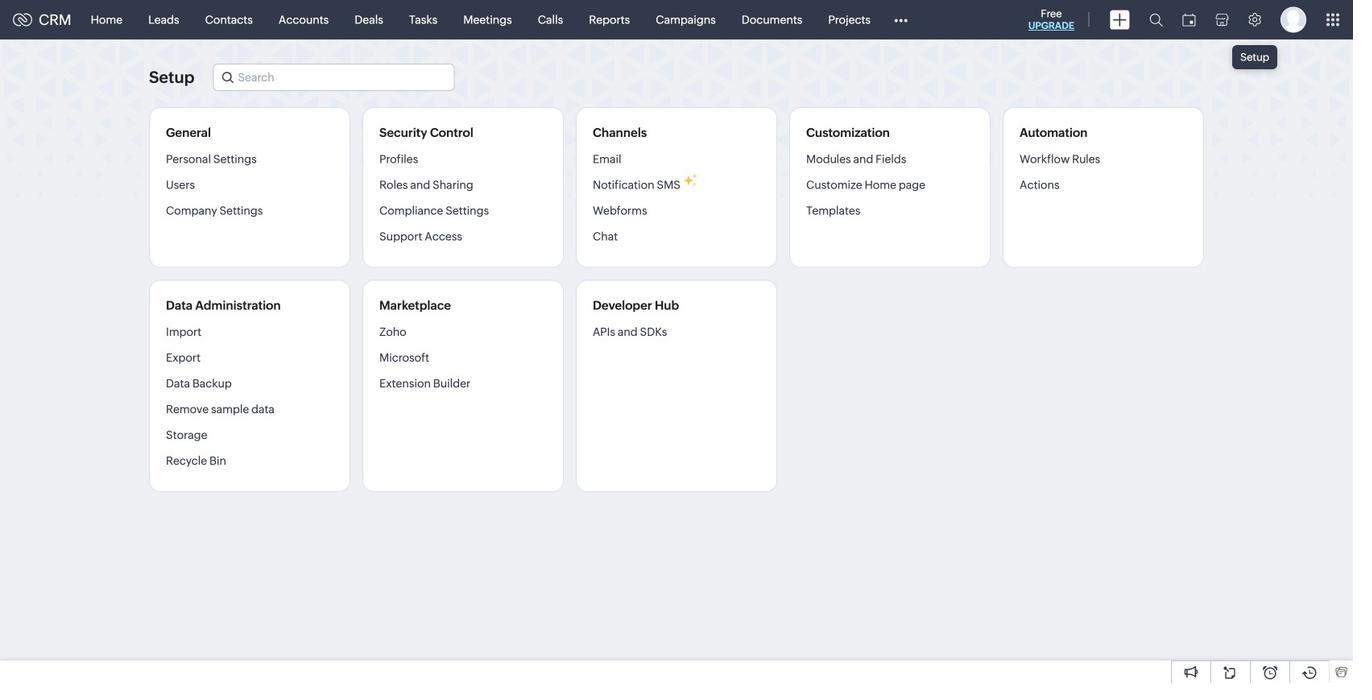 Task type: vqa. For each thing, say whether or not it's contained in the screenshot.
2nd Contact Name link from the right NAME
no



Task type: describe. For each thing, give the bounding box(es) containing it.
profile image
[[1281, 7, 1307, 33]]

search element
[[1140, 0, 1173, 39]]

calendar image
[[1183, 13, 1197, 26]]

search image
[[1150, 13, 1164, 27]]



Task type: locate. For each thing, give the bounding box(es) containing it.
profile element
[[1272, 0, 1317, 39]]

None field
[[213, 64, 455, 91]]

create menu element
[[1101, 0, 1140, 39]]

logo image
[[13, 13, 32, 26]]

Search text field
[[214, 64, 454, 90]]

Other Modules field
[[884, 7, 919, 33]]

create menu image
[[1110, 10, 1131, 29]]



